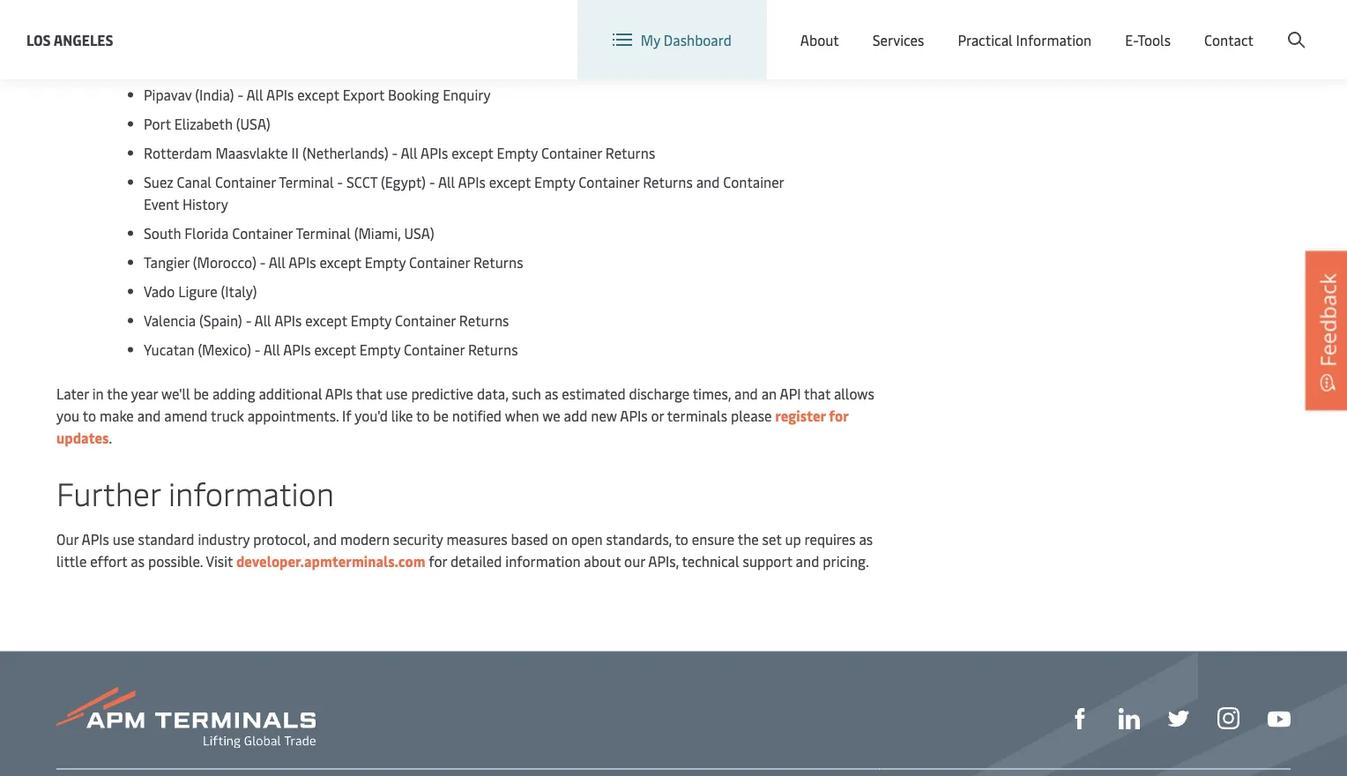 Task type: vqa. For each thing, say whether or not it's contained in the screenshot.
you tube "link"
yes



Task type: locate. For each thing, give the bounding box(es) containing it.
1 vertical spatial be
[[433, 406, 449, 425]]

feedback button
[[1306, 251, 1348, 410]]

add
[[564, 406, 588, 425]]

based
[[511, 529, 549, 548]]

for down security
[[429, 552, 447, 571]]

(usa)
[[236, 114, 271, 133]]

0 horizontal spatial use
[[113, 529, 135, 548]]

as up we
[[545, 384, 559, 403]]

(mexico) -
[[198, 340, 260, 359]]

(miami,
[[354, 223, 401, 242]]

apis inside suez canal container terminal - scct (egypt) - all apis except empty container returns and container event history
[[458, 172, 486, 191]]

notified
[[452, 406, 502, 425]]

developer.apmterminals.com link
[[236, 552, 426, 571]]

standard
[[138, 529, 194, 548]]

1 horizontal spatial information
[[506, 552, 581, 571]]

appointments.
[[248, 406, 339, 425]]

2 horizontal spatial all
[[438, 172, 455, 191]]

possible.
[[148, 552, 203, 571]]

we'll
[[161, 384, 190, 403]]

1 horizontal spatial the
[[738, 529, 759, 548]]

1 horizontal spatial that
[[804, 384, 831, 403]]

0 vertical spatial be
[[194, 384, 209, 403]]

estimated
[[562, 384, 626, 403]]

use inside later in the year we'll be adding additional apis that use predictive data, such as estimated discharge times, and an api that allows you to make and amend truck appointments. if you'd like to be notified when we add new apis or terminals please
[[386, 384, 408, 403]]

apis down valencia (spain) - all apis except empty container returns
[[283, 340, 311, 359]]

0 vertical spatial as
[[545, 384, 559, 403]]

apis left the or
[[620, 406, 648, 425]]

login
[[1172, 16, 1206, 35]]

use up like
[[386, 384, 408, 403]]

be down predictive
[[433, 406, 449, 425]]

data,
[[477, 384, 509, 403]]

api
[[780, 384, 801, 403]]

empty
[[497, 143, 538, 162], [535, 172, 575, 191], [365, 253, 406, 272], [351, 311, 392, 330], [360, 340, 401, 359]]

2 vertical spatial all
[[269, 253, 286, 272]]

0 vertical spatial terminal
[[279, 172, 334, 191]]

apis
[[266, 85, 294, 104], [421, 143, 448, 162], [458, 172, 486, 191], [289, 253, 316, 272], [274, 311, 302, 330], [283, 340, 311, 359], [620, 406, 648, 425], [82, 529, 109, 548]]

terminal up tangier (morocco) - all apis except empty container returns
[[296, 223, 351, 242]]

you
[[56, 406, 79, 425]]

to right you
[[83, 406, 96, 425]]

1 vertical spatial use
[[113, 529, 135, 548]]

(morocco) -
[[193, 253, 266, 272]]

0 horizontal spatial be
[[194, 384, 209, 403]]

1 vertical spatial information
[[506, 552, 581, 571]]

apis right (egypt)
[[458, 172, 486, 191]]

be
[[194, 384, 209, 403], [433, 406, 449, 425]]

new
[[591, 406, 617, 425]]

visit
[[206, 552, 233, 571]]

in
[[92, 384, 104, 403]]

maasvlakte
[[216, 143, 288, 162]]

0 horizontal spatial information
[[168, 471, 334, 514]]

vado
[[144, 282, 175, 301]]

1 horizontal spatial for
[[829, 406, 849, 425]]

(india)
[[195, 85, 234, 104]]

login / create account
[[1172, 16, 1314, 35]]

to up apis,
[[675, 529, 689, 548]]

scct
[[347, 172, 378, 191]]

as right the effort
[[131, 552, 145, 571]]

such
[[512, 384, 541, 403]]

updates
[[56, 428, 109, 447]]

make
[[100, 406, 134, 425]]

we
[[543, 406, 561, 425]]

facebook image
[[1070, 708, 1091, 730]]

tools
[[1138, 30, 1171, 49]]

-
[[238, 85, 244, 104], [392, 143, 398, 162], [337, 172, 343, 191], [429, 172, 435, 191], [246, 311, 252, 330]]

or
[[651, 406, 664, 425]]

as up the pricing.
[[859, 529, 873, 548]]

1 vertical spatial terminal
[[296, 223, 351, 242]]

1 vertical spatial for
[[429, 552, 447, 571]]

that right api
[[804, 384, 831, 403]]

all up (usa)
[[247, 85, 263, 104]]

use inside our apis use standard industry protocol, and modern security measures based on open standards, to ensure the set up requires as little effort as possible. visit
[[113, 529, 135, 548]]

discharge
[[629, 384, 690, 403]]

requires
[[805, 529, 856, 548]]

1 vertical spatial as
[[859, 529, 873, 548]]

twitter image
[[1169, 708, 1190, 730]]

1 horizontal spatial use
[[386, 384, 408, 403]]

switch location
[[851, 16, 951, 35]]

set
[[763, 529, 782, 548]]

1 horizontal spatial as
[[545, 384, 559, 403]]

0 horizontal spatial that
[[356, 384, 383, 403]]

that up you'd
[[356, 384, 383, 403]]

menu
[[1052, 17, 1088, 36]]

0 vertical spatial use
[[386, 384, 408, 403]]

about
[[584, 552, 621, 571]]

standards,
[[606, 529, 672, 548]]

vado ligure (italy)
[[144, 282, 257, 301]]

register
[[776, 406, 826, 425]]

developer.apmterminals.com
[[236, 552, 426, 571]]

to right like
[[416, 406, 430, 425]]

usa)
[[404, 223, 435, 242]]

use up the effort
[[113, 529, 135, 548]]

1 that from the left
[[356, 384, 383, 403]]

open
[[571, 529, 603, 548]]

0 horizontal spatial the
[[107, 384, 128, 403]]

all
[[247, 85, 263, 104], [438, 172, 455, 191], [269, 253, 286, 272]]

all right (egypt)
[[438, 172, 455, 191]]

apis inside our apis use standard industry protocol, and modern security measures based on open standards, to ensure the set up requires as little effort as possible. visit
[[82, 529, 109, 548]]

los angeles link
[[26, 29, 113, 51]]

1 vertical spatial all
[[438, 172, 455, 191]]

returns inside suez canal container terminal - scct (egypt) - all apis except empty container returns and container event history
[[643, 172, 693, 191]]

and
[[696, 172, 720, 191], [735, 384, 758, 403], [137, 406, 161, 425], [313, 529, 337, 548], [796, 552, 820, 571]]

to inside our apis use standard industry protocol, and modern security measures based on open standards, to ensure the set up requires as little effort as possible. visit
[[675, 529, 689, 548]]

2 vertical spatial as
[[131, 552, 145, 571]]

0 vertical spatial the
[[107, 384, 128, 403]]

developer.apmterminals.com for detailed information about our apis, technical support and pricing.
[[236, 552, 869, 571]]

be right we'll
[[194, 384, 209, 403]]

valencia (spain) - all apis except empty container returns
[[144, 311, 509, 330]]

2 horizontal spatial to
[[675, 529, 689, 548]]

1 horizontal spatial be
[[433, 406, 449, 425]]

terminal inside suez canal container terminal - scct (egypt) - all apis except empty container returns and container event history
[[279, 172, 334, 191]]

the right in in the left of the page
[[107, 384, 128, 403]]

all down "south florida container terminal (miami, usa)"
[[269, 253, 286, 272]]

about button
[[801, 0, 839, 79]]

0 horizontal spatial for
[[429, 552, 447, 571]]

location
[[897, 16, 951, 35]]

information down based
[[506, 552, 581, 571]]

0 vertical spatial for
[[829, 406, 849, 425]]

1 vertical spatial the
[[738, 529, 759, 548]]

terminal down 'ii' at left top
[[279, 172, 334, 191]]

account
[[1262, 16, 1314, 35]]

2 that from the left
[[804, 384, 831, 403]]

florida
[[185, 223, 229, 242]]

valencia
[[144, 311, 196, 330]]

measures
[[447, 529, 508, 548]]

0 horizontal spatial as
[[131, 552, 145, 571]]

the left set
[[738, 529, 759, 548]]

pipavav
[[144, 85, 192, 104]]

yucatan (mexico) - all apis except empty container returns
[[144, 340, 518, 359]]

modern
[[340, 529, 390, 548]]

and inside our apis use standard industry protocol, and modern security measures based on open standards, to ensure the set up requires as little effort as possible. visit
[[313, 529, 337, 548]]

our apis use standard industry protocol, and modern security measures based on open standards, to ensure the set up requires as little effort as possible. visit
[[56, 529, 873, 571]]

apis up the effort
[[82, 529, 109, 548]]

you tube link
[[1268, 707, 1291, 729]]

for for register
[[829, 406, 849, 425]]

0 horizontal spatial all
[[247, 85, 263, 104]]

linkedin image
[[1119, 708, 1140, 730]]

booking
[[388, 85, 439, 104]]

except inside suez canal container terminal - scct (egypt) - all apis except empty container returns and container event history
[[489, 172, 531, 191]]

information up industry
[[168, 471, 334, 514]]

for down 'allows'
[[829, 406, 849, 425]]

for inside register for updates
[[829, 406, 849, 425]]

practical information
[[958, 30, 1092, 49]]

later in the year we'll be adding additional apis that use predictive data, such as estimated discharge times, and an api that allows you to make and amend truck appointments. if you'd like to be notified when we add new apis or terminals please
[[56, 384, 875, 425]]

register for updates
[[56, 406, 849, 447]]

2 horizontal spatial as
[[859, 529, 873, 548]]



Task type: describe. For each thing, give the bounding box(es) containing it.
times,
[[693, 384, 731, 403]]

about
[[801, 30, 839, 49]]

0 vertical spatial all
[[247, 85, 263, 104]]

apis up (usa)
[[266, 85, 294, 104]]

additional apis
[[259, 384, 353, 403]]

later
[[56, 384, 89, 403]]

industry
[[198, 529, 250, 548]]

south florida container terminal (miami, usa)
[[144, 223, 435, 242]]

predictive
[[411, 384, 474, 403]]

e-tools button
[[1126, 0, 1171, 79]]

terminals
[[667, 406, 728, 425]]

enquiry
[[443, 85, 491, 104]]

apis inside later in the year we'll be adding additional apis that use predictive data, such as estimated discharge times, and an api that allows you to make and amend truck appointments. if you'd like to be notified when we add new apis or terminals please
[[620, 406, 648, 425]]

practical
[[958, 30, 1013, 49]]

apis down "south florida container terminal (miami, usa)"
[[289, 253, 316, 272]]

shape link
[[1070, 706, 1091, 730]]

apis up yucatan (mexico) - all apis except empty container returns
[[274, 311, 302, 330]]

like
[[391, 406, 413, 425]]

port
[[144, 114, 171, 133]]

(italy)
[[221, 282, 257, 301]]

security
[[393, 529, 443, 548]]

empty inside suez canal container terminal - scct (egypt) - all apis except empty container returns and container event history
[[535, 172, 575, 191]]

apis up (egypt)
[[421, 143, 448, 162]]

tangier (morocco) - all apis except empty container returns
[[144, 253, 523, 272]]

protocol,
[[253, 529, 310, 548]]

technical
[[682, 552, 740, 571]]

switch
[[851, 16, 893, 35]]

- up (egypt)
[[392, 143, 398, 162]]

and inside suez canal container terminal - scct (egypt) - all apis except empty container returns and container event history
[[696, 172, 720, 191]]

the inside later in the year we'll be adding additional apis that use predictive data, such as estimated discharge times, and an api that allows you to make and amend truck appointments. if you'd like to be notified when we add new apis or terminals please
[[107, 384, 128, 403]]

services
[[873, 30, 925, 49]]

as inside later in the year we'll be adding additional apis that use predictive data, such as estimated discharge times, and an api that allows you to make and amend truck appointments. if you'd like to be notified when we add new apis or terminals please
[[545, 384, 559, 403]]

our
[[625, 552, 646, 571]]

terminal for (miami,
[[296, 223, 351, 242]]

year
[[131, 384, 158, 403]]

effort
[[90, 552, 127, 571]]

global
[[1008, 17, 1048, 36]]

dashboard
[[664, 30, 732, 49]]

0 vertical spatial information
[[168, 471, 334, 514]]

information
[[1017, 30, 1092, 49]]

instagram link
[[1218, 706, 1240, 730]]

rotterdam maasvlakte ii (netherlands) - all apis except empty container returns
[[144, 143, 656, 162]]

south
[[144, 223, 181, 242]]

practical information button
[[958, 0, 1092, 79]]

los angeles
[[26, 30, 113, 49]]

los
[[26, 30, 51, 49]]

for for developer.apmterminals.com
[[429, 552, 447, 571]]

event
[[144, 194, 179, 213]]

export
[[343, 85, 385, 104]]

suez canal container terminal - scct (egypt) - all apis except empty container returns and container event history
[[144, 172, 784, 213]]

truck
[[211, 406, 244, 425]]

if
[[342, 406, 352, 425]]

little
[[56, 552, 87, 571]]

/
[[1209, 16, 1215, 35]]

the inside our apis use standard industry protocol, and modern security measures based on open standards, to ensure the set up requires as little effort as possible. visit
[[738, 529, 759, 548]]

my dashboard
[[641, 30, 732, 49]]

register for updates link
[[56, 406, 849, 447]]

you'd
[[355, 406, 388, 425]]

on
[[552, 529, 568, 548]]

e-
[[1126, 30, 1138, 49]]

global menu button
[[969, 0, 1106, 52]]

ensure
[[692, 529, 735, 548]]

rotterdam
[[144, 143, 212, 162]]

- right (egypt)
[[429, 172, 435, 191]]

feedback
[[1314, 273, 1342, 367]]

(netherlands)
[[303, 143, 389, 162]]

elizabeth
[[174, 114, 233, 133]]

instagram image
[[1218, 708, 1240, 730]]

canal
[[177, 172, 212, 191]]

an
[[762, 384, 777, 403]]

terminal for -
[[279, 172, 334, 191]]

services button
[[873, 0, 925, 79]]

apis,
[[649, 552, 679, 571]]

when
[[505, 406, 539, 425]]

all inside suez canal container terminal - scct (egypt) - all apis except empty container returns and container event history
[[438, 172, 455, 191]]

suez
[[144, 172, 173, 191]]

port elizabeth (usa)
[[144, 114, 271, 133]]

0 horizontal spatial to
[[83, 406, 96, 425]]

- left 'scct'
[[337, 172, 343, 191]]

1 horizontal spatial to
[[416, 406, 430, 425]]

my dashboard button
[[613, 0, 732, 79]]

history
[[183, 194, 228, 213]]

further information
[[56, 471, 334, 514]]

up
[[785, 529, 801, 548]]

- right (india)
[[238, 85, 244, 104]]

fill 44 link
[[1169, 706, 1190, 730]]

our
[[56, 529, 79, 548]]

youtube image
[[1268, 712, 1291, 728]]

further
[[56, 471, 160, 514]]

apmt footer logo image
[[56, 687, 316, 749]]

pricing.
[[823, 552, 869, 571]]

contact button
[[1205, 0, 1254, 79]]

- right (spain)
[[246, 311, 252, 330]]

amend
[[164, 406, 208, 425]]

1 horizontal spatial all
[[269, 253, 286, 272]]

ligure
[[178, 282, 218, 301]]

global menu
[[1008, 17, 1088, 36]]

login / create account link
[[1139, 0, 1314, 52]]

tangier
[[144, 253, 190, 272]]

yucatan
[[144, 340, 194, 359]]



